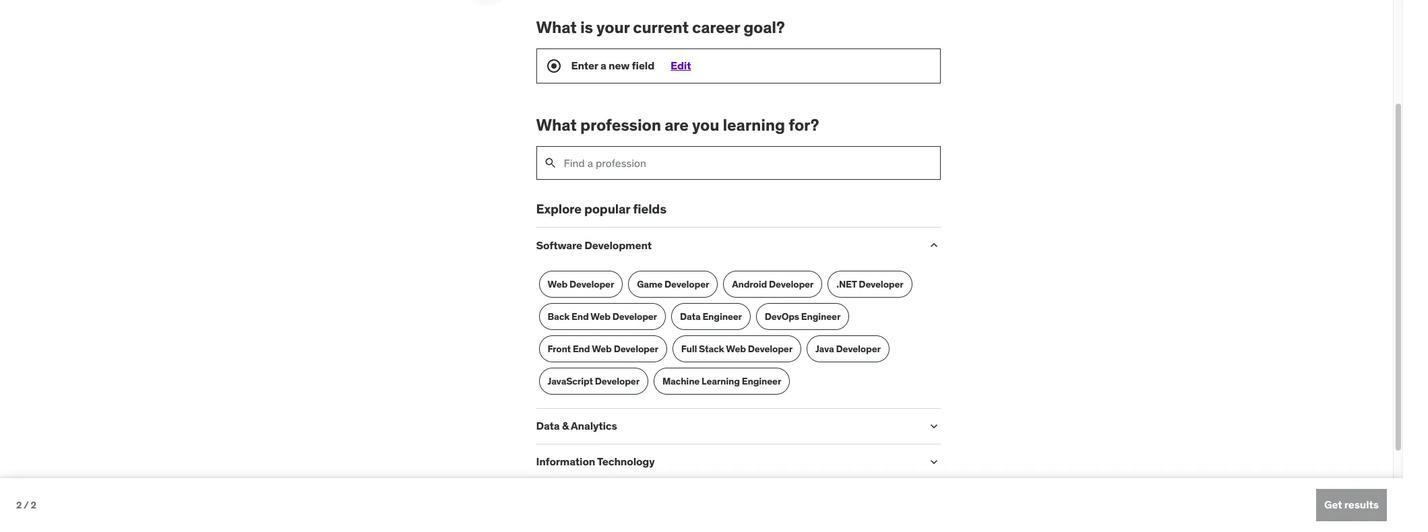 Task type: locate. For each thing, give the bounding box(es) containing it.
1 horizontal spatial are
[[665, 114, 689, 135]]

what up submit search image at left
[[536, 114, 577, 135]]

learning
[[723, 114, 785, 135]]

web right "stack"
[[726, 343, 746, 355]]

2 what from the top
[[536, 114, 577, 135]]

data inside 'button'
[[680, 311, 701, 323]]

edit
[[504, 32, 522, 44], [671, 58, 691, 72]]

new
[[609, 58, 630, 72]]

java
[[815, 343, 834, 355]]

submit search image
[[544, 156, 557, 170]]

/
[[24, 499, 29, 511]]

data engineer
[[680, 311, 742, 323]]

developer right .net
[[859, 278, 903, 290]]

engineer up "stack"
[[703, 311, 742, 323]]

1 vertical spatial end
[[573, 343, 590, 355]]

end right back
[[572, 311, 589, 323]]

edit for edit occupation
[[504, 32, 522, 44]]

engineer inside 'button'
[[703, 311, 742, 323]]

0 vertical spatial what
[[536, 17, 577, 38]]

java developer button
[[807, 336, 889, 363]]

3 small image from the top
[[927, 456, 941, 469]]

data left &
[[536, 419, 560, 433]]

are
[[665, 114, 689, 135], [336, 451, 360, 472]]

data & analytics button
[[536, 419, 916, 433]]

small image
[[927, 239, 941, 252], [927, 420, 941, 434], [927, 456, 941, 469]]

1 horizontal spatial data
[[680, 311, 701, 323]]

explore
[[536, 201, 582, 217]]

game
[[637, 278, 663, 290]]

2 vertical spatial small image
[[927, 456, 941, 469]]

0 horizontal spatial 2
[[16, 499, 22, 511]]

1 vertical spatial what
[[536, 114, 577, 135]]

stack
[[699, 343, 724, 355]]

enter
[[571, 58, 598, 72]]

field
[[632, 58, 654, 72]]

developer for web developer
[[570, 278, 614, 290]]

web inside button
[[548, 278, 568, 290]]

end right front
[[573, 343, 590, 355]]

end for back
[[572, 311, 589, 323]]

web
[[548, 278, 568, 290], [591, 311, 610, 323], [592, 343, 612, 355], [726, 343, 746, 355]]

1 small image from the top
[[927, 239, 941, 252]]

pencil drawing
[[664, 351, 739, 364]]

1 vertical spatial edit
[[671, 58, 691, 72]]

0 vertical spatial edit
[[504, 32, 522, 44]]

information technology
[[536, 455, 655, 469]]

engineer up java
[[801, 311, 841, 323]]

&
[[562, 419, 569, 433]]

2 small image from the top
[[927, 420, 941, 434]]

web up back
[[548, 278, 568, 290]]

get
[[1324, 498, 1342, 512]]

learners are viewing
[[266, 451, 422, 472]]

developer right game
[[665, 278, 709, 290]]

developer down game
[[612, 311, 657, 323]]

2 left /
[[16, 499, 22, 511]]

web for full
[[726, 343, 746, 355]]

small image for information technology
[[927, 456, 941, 469]]

occupation
[[524, 32, 573, 44]]

edit right field
[[671, 58, 691, 72]]

what is your current career goal?
[[536, 17, 785, 38]]

software development button
[[536, 238, 916, 252]]

1 what from the top
[[536, 17, 577, 38]]

edit left occupation
[[504, 32, 522, 44]]

developer up back end web developer
[[570, 278, 614, 290]]

information
[[536, 455, 595, 469]]

what
[[536, 17, 577, 38], [536, 114, 577, 135]]

illustration link
[[792, 339, 962, 377]]

2
[[16, 499, 22, 511], [31, 499, 36, 511]]

small image for software development
[[927, 239, 941, 252]]

xcode
[[686, 394, 718, 408]]

0 vertical spatial small image
[[927, 239, 941, 252]]

data inside dropdown button
[[536, 419, 560, 433]]

1 vertical spatial data
[[536, 419, 560, 433]]

0 vertical spatial are
[[665, 114, 689, 135]]

fields
[[633, 201, 667, 217]]

2 right /
[[31, 499, 36, 511]]

1 vertical spatial are
[[336, 451, 360, 472]]

developer right java
[[836, 343, 881, 355]]

data up full
[[680, 311, 701, 323]]

1 horizontal spatial 2
[[31, 499, 36, 511]]

web down back end web developer button
[[592, 343, 612, 355]]

0 horizontal spatial data
[[536, 419, 560, 433]]

front
[[548, 343, 571, 355]]

developer
[[570, 278, 614, 290], [665, 278, 709, 290], [769, 278, 814, 290], [859, 278, 903, 290], [612, 311, 657, 323], [614, 343, 658, 355], [748, 343, 793, 355], [836, 343, 881, 355], [595, 375, 640, 388]]

developer down front end web developer button
[[595, 375, 640, 388]]

edit occupation
[[504, 32, 573, 44]]

what left is at top
[[536, 17, 577, 38]]

developer up the devops
[[769, 278, 814, 290]]

are left viewing
[[336, 451, 360, 472]]

1 2 from the left
[[16, 499, 22, 511]]

end
[[572, 311, 589, 323], [573, 343, 590, 355]]

web for front
[[592, 343, 612, 355]]

1 horizontal spatial edit
[[671, 58, 691, 72]]

enter a new field
[[571, 58, 654, 72]]

engineer
[[703, 311, 742, 323], [801, 311, 841, 323], [742, 375, 781, 388]]

1 vertical spatial small image
[[927, 420, 941, 434]]

data
[[680, 311, 701, 323], [536, 419, 560, 433]]

0 horizontal spatial edit
[[504, 32, 522, 44]]

pencil
[[664, 351, 695, 364]]

learning
[[702, 375, 740, 388]]

machine
[[663, 375, 700, 388]]

small image for data & analytics
[[927, 420, 941, 434]]

development
[[584, 238, 652, 252]]

are left "you"
[[665, 114, 689, 135]]

0 vertical spatial end
[[572, 311, 589, 323]]

edit for edit
[[671, 58, 691, 72]]

analytics
[[571, 419, 617, 433]]

web up front end web developer
[[591, 311, 610, 323]]

back end web developer
[[548, 311, 657, 323]]

developer for .net developer
[[859, 278, 903, 290]]

0 vertical spatial data
[[680, 311, 701, 323]]

get results button
[[1316, 489, 1387, 522]]

xcode link
[[617, 382, 787, 420]]

.net
[[837, 278, 857, 290]]



Task type: describe. For each thing, give the bounding box(es) containing it.
full
[[681, 343, 697, 355]]

goal?
[[743, 17, 785, 38]]

developer for game developer
[[665, 278, 709, 290]]

information technology button
[[536, 455, 916, 469]]

developer for java developer
[[836, 343, 881, 355]]

explore popular fields
[[536, 201, 667, 217]]

engineer for devops engineer
[[801, 311, 841, 323]]

you
[[692, 114, 719, 135]]

software development
[[536, 238, 652, 252]]

developer down the devops
[[748, 343, 793, 355]]

data & analytics
[[536, 419, 617, 433]]

game developer
[[637, 278, 709, 290]]

engineer down full stack web developer button
[[742, 375, 781, 388]]

back end web developer button
[[539, 304, 666, 331]]

javascript developer
[[548, 375, 640, 388]]

profession
[[580, 114, 661, 135]]

back
[[548, 311, 570, 323]]

developer for javascript developer
[[595, 375, 640, 388]]

web developer
[[548, 278, 614, 290]]

viewing
[[363, 451, 422, 472]]

data for data & analytics
[[536, 419, 560, 433]]

developer for android developer
[[769, 278, 814, 290]]

sketching link
[[441, 339, 611, 377]]

software
[[536, 238, 582, 252]]

java developer
[[815, 343, 881, 355]]

devops engineer
[[765, 311, 841, 323]]

results
[[1344, 498, 1379, 512]]

android developer button
[[723, 271, 822, 298]]

edit button
[[671, 58, 691, 72]]

android
[[732, 278, 767, 290]]

2 2 from the left
[[31, 499, 36, 511]]

technology
[[597, 455, 655, 469]]

machine learning engineer
[[663, 375, 781, 388]]

front end web developer
[[548, 343, 658, 355]]

.net developer
[[837, 278, 903, 290]]

data engineer button
[[671, 304, 751, 331]]

edit occupation button
[[504, 32, 573, 44]]

web for back
[[591, 311, 610, 323]]

learners
[[266, 451, 332, 472]]

what for what profession are you learning for?
[[536, 114, 577, 135]]

machine learning engineer button
[[654, 368, 790, 395]]

for?
[[789, 114, 819, 135]]

developer left 'pencil'
[[614, 343, 658, 355]]

data for data engineer
[[680, 311, 701, 323]]

javascript
[[548, 375, 593, 388]]

0 horizontal spatial are
[[336, 451, 360, 472]]

.net developer button
[[828, 271, 912, 298]]

current
[[633, 17, 689, 38]]

game developer button
[[628, 271, 718, 298]]

devops engineer button
[[756, 304, 849, 331]]

android developer
[[732, 278, 814, 290]]

engineer for data engineer
[[703, 311, 742, 323]]

what profession are you learning for?
[[536, 114, 819, 135]]

Find a profession text field
[[564, 147, 940, 179]]

web developer button
[[539, 271, 623, 298]]

javascript developer button
[[539, 368, 648, 395]]

pencil drawing link
[[617, 339, 787, 377]]

is
[[580, 17, 593, 38]]

your
[[597, 17, 630, 38]]

what for what is your current career goal?
[[536, 17, 577, 38]]

sketching
[[501, 351, 552, 364]]

illustration
[[850, 351, 904, 364]]

a
[[600, 58, 606, 72]]

front end web developer button
[[539, 336, 667, 363]]

devops
[[765, 311, 799, 323]]

full stack web developer button
[[673, 336, 801, 363]]

career
[[692, 17, 740, 38]]

2 / 2
[[16, 499, 36, 511]]

get results
[[1324, 498, 1379, 512]]

popular
[[584, 201, 630, 217]]

drawing
[[697, 351, 739, 364]]

full stack web developer
[[681, 343, 793, 355]]

end for front
[[573, 343, 590, 355]]



Task type: vqa. For each thing, say whether or not it's contained in the screenshot.
Developer related to Game Developer
yes



